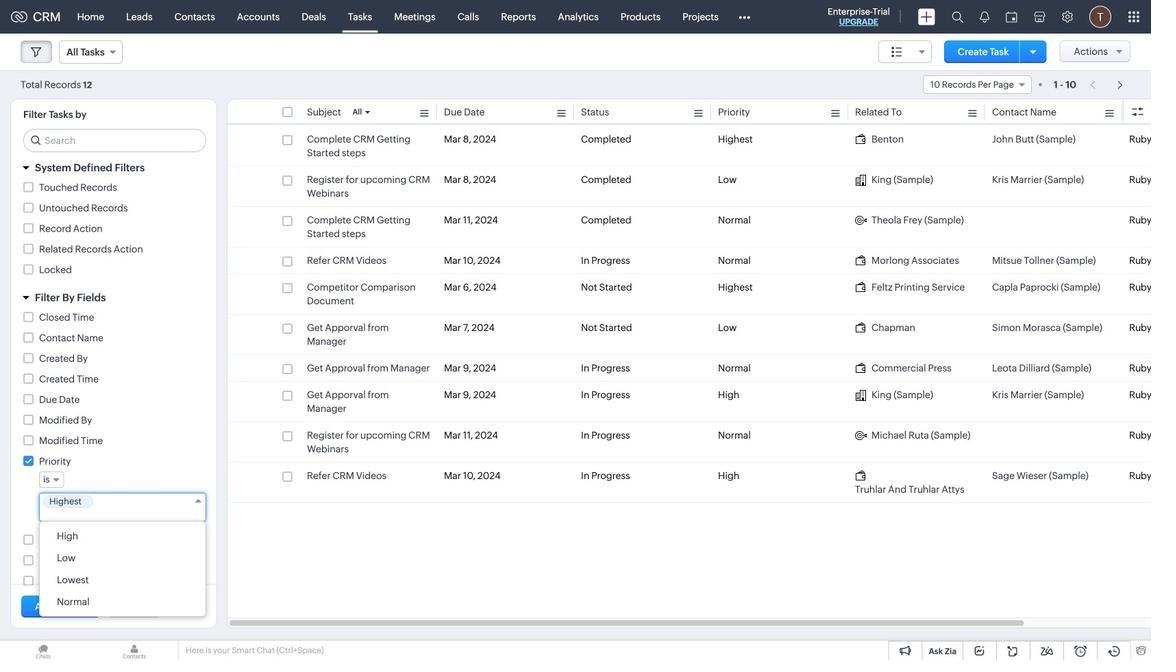 Task type: vqa. For each thing, say whether or not it's contained in the screenshot.
4th option from the top
yes



Task type: locate. For each thing, give the bounding box(es) containing it.
signals element
[[972, 0, 998, 34]]

None field
[[59, 40, 123, 64], [879, 40, 932, 63], [923, 75, 1032, 94], [39, 472, 64, 488], [39, 493, 206, 522], [59, 40, 123, 64], [923, 75, 1032, 94], [39, 472, 64, 488], [39, 493, 206, 522]]

logo image
[[11, 11, 27, 22]]

create menu element
[[910, 0, 944, 33]]

4 option from the top
[[40, 591, 206, 613]]

search image
[[952, 11, 964, 23]]

None text field
[[43, 510, 189, 520]]

1 option from the top
[[40, 525, 206, 547]]

list box
[[40, 522, 206, 616]]

row group
[[228, 126, 1152, 503]]

calendar image
[[1006, 11, 1018, 22]]

contacts image
[[91, 641, 178, 660]]

size image
[[892, 46, 903, 58]]

Other Modules field
[[730, 6, 759, 28]]

option
[[40, 525, 206, 547], [40, 547, 206, 569], [40, 569, 206, 591], [40, 591, 206, 613]]



Task type: describe. For each thing, give the bounding box(es) containing it.
2 option from the top
[[40, 547, 206, 569]]

Search text field
[[24, 130, 206, 152]]

profile element
[[1082, 0, 1120, 33]]

create menu image
[[919, 9, 936, 25]]

3 option from the top
[[40, 569, 206, 591]]

signals image
[[980, 11, 990, 23]]

chats image
[[0, 641, 86, 660]]

profile image
[[1090, 6, 1112, 28]]

search element
[[944, 0, 972, 34]]

none field size
[[879, 40, 932, 63]]



